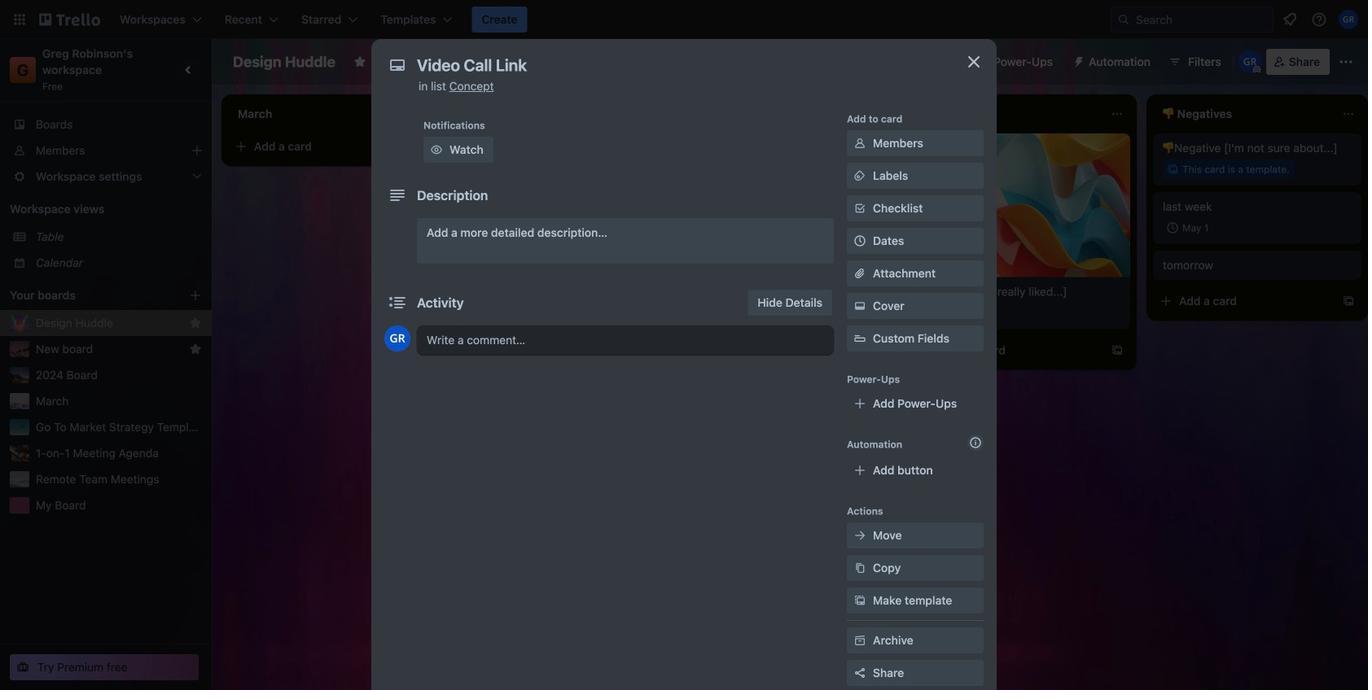 Task type: locate. For each thing, give the bounding box(es) containing it.
sm image
[[852, 135, 868, 151], [852, 298, 868, 314], [852, 528, 868, 544], [852, 593, 868, 609], [852, 633, 868, 649]]

1 vertical spatial starred icon image
[[189, 343, 202, 356]]

create from template… image
[[880, 285, 893, 298]]

0 vertical spatial starred icon image
[[189, 317, 202, 330]]

0 horizontal spatial greg robinson (gregrobinson96) image
[[384, 326, 410, 352]]

None checkbox
[[1163, 218, 1214, 238]]

show menu image
[[1338, 54, 1354, 70]]

2 sm image from the top
[[852, 298, 868, 314]]

your boards with 8 items element
[[10, 286, 165, 305]]

1 vertical spatial greg robinson (gregrobinson96) image
[[1239, 50, 1261, 73]]

close dialog image
[[964, 52, 984, 72]]

sm image
[[1066, 49, 1089, 72], [428, 142, 445, 158], [852, 168, 868, 184], [852, 560, 868, 577]]

2 vertical spatial greg robinson (gregrobinson96) image
[[384, 326, 410, 352]]

greg robinson (gregrobinson96) image
[[1339, 10, 1358, 29], [1239, 50, 1261, 73], [384, 326, 410, 352]]

3 sm image from the top
[[852, 528, 868, 544]]

0 vertical spatial greg robinson (gregrobinson96) image
[[1339, 10, 1358, 29]]

None text field
[[409, 50, 946, 80]]

1 horizontal spatial greg robinson (gregrobinson96) image
[[1239, 50, 1261, 73]]

create from template… image
[[417, 140, 430, 153], [1342, 295, 1355, 308], [648, 321, 661, 334], [1111, 344, 1124, 357]]

primary element
[[0, 0, 1368, 39]]

starred icon image
[[189, 317, 202, 330], [189, 343, 202, 356]]

open information menu image
[[1311, 11, 1327, 28]]

Board name text field
[[225, 49, 344, 75]]

2 horizontal spatial greg robinson (gregrobinson96) image
[[1339, 10, 1358, 29]]



Task type: vqa. For each thing, say whether or not it's contained in the screenshot.
topmost Greg Robinson (gregrobinson96) icon
yes



Task type: describe. For each thing, give the bounding box(es) containing it.
4 sm image from the top
[[852, 593, 868, 609]]

Search field
[[1130, 8, 1273, 31]]

board image
[[525, 55, 539, 68]]

2 starred icon image from the top
[[189, 343, 202, 356]]

1 sm image from the top
[[852, 135, 868, 151]]

edit card image
[[647, 216, 660, 229]]

0 notifications image
[[1280, 10, 1300, 29]]

star or unstar board image
[[353, 55, 366, 68]]

search image
[[1117, 13, 1130, 26]]

1 starred icon image from the top
[[189, 317, 202, 330]]

5 sm image from the top
[[852, 633, 868, 649]]

add board image
[[189, 289, 202, 302]]

Write a comment text field
[[417, 326, 834, 355]]



